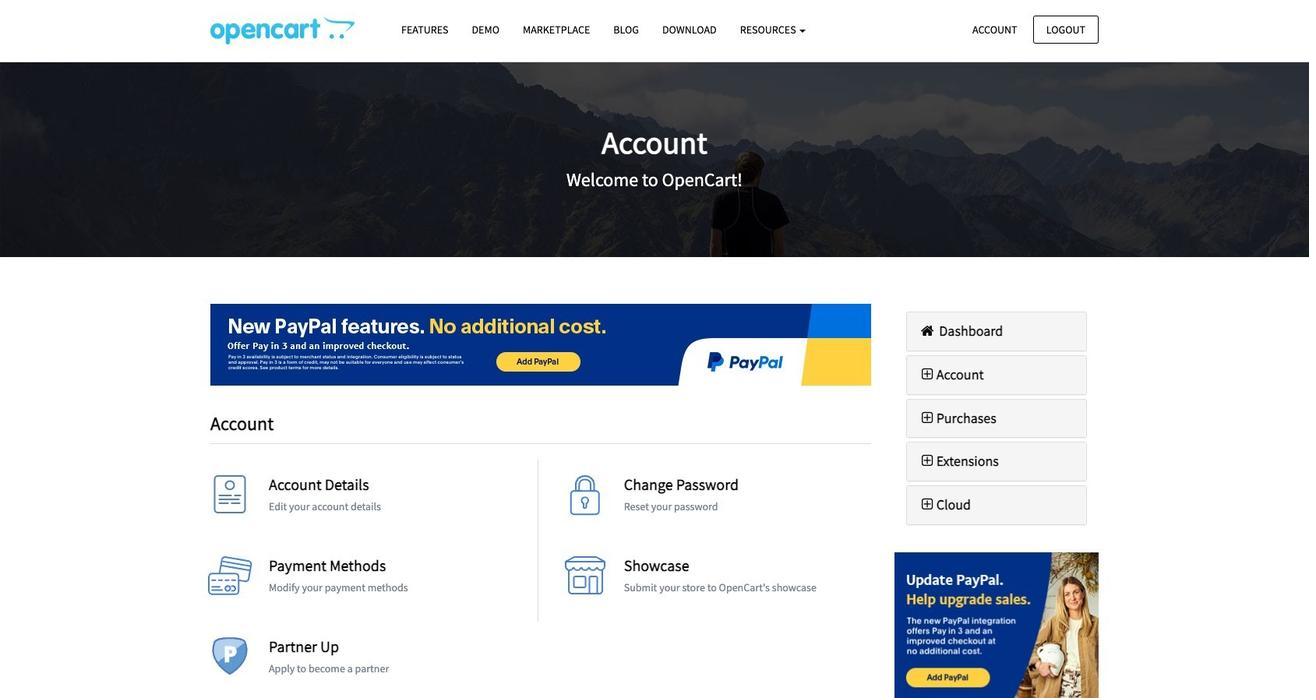 Task type: vqa. For each thing, say whether or not it's contained in the screenshot.
By
no



Task type: locate. For each thing, give the bounding box(es) containing it.
1 horizontal spatial paypal image
[[895, 553, 1099, 699]]

paypal image
[[210, 304, 871, 386], [895, 553, 1099, 699]]

plus square o image
[[919, 368, 937, 382], [919, 455, 937, 469], [919, 498, 937, 512]]

2 vertical spatial plus square o image
[[919, 498, 937, 512]]

1 vertical spatial plus square o image
[[919, 455, 937, 469]]

change password image
[[562, 475, 609, 522]]

2 plus square o image from the top
[[919, 455, 937, 469]]

0 horizontal spatial paypal image
[[210, 304, 871, 386]]

showcase image
[[562, 556, 609, 603]]

0 vertical spatial plus square o image
[[919, 368, 937, 382]]

0 vertical spatial paypal image
[[210, 304, 871, 386]]

1 vertical spatial paypal image
[[895, 553, 1099, 699]]

1 plus square o image from the top
[[919, 368, 937, 382]]

plus square o image
[[919, 411, 937, 425]]

payment methods image
[[207, 556, 253, 603]]



Task type: describe. For each thing, give the bounding box(es) containing it.
account image
[[207, 475, 253, 522]]

opencart - your account image
[[210, 16, 355, 44]]

home image
[[919, 324, 937, 338]]

3 plus square o image from the top
[[919, 498, 937, 512]]

apply to become a partner image
[[207, 637, 253, 684]]



